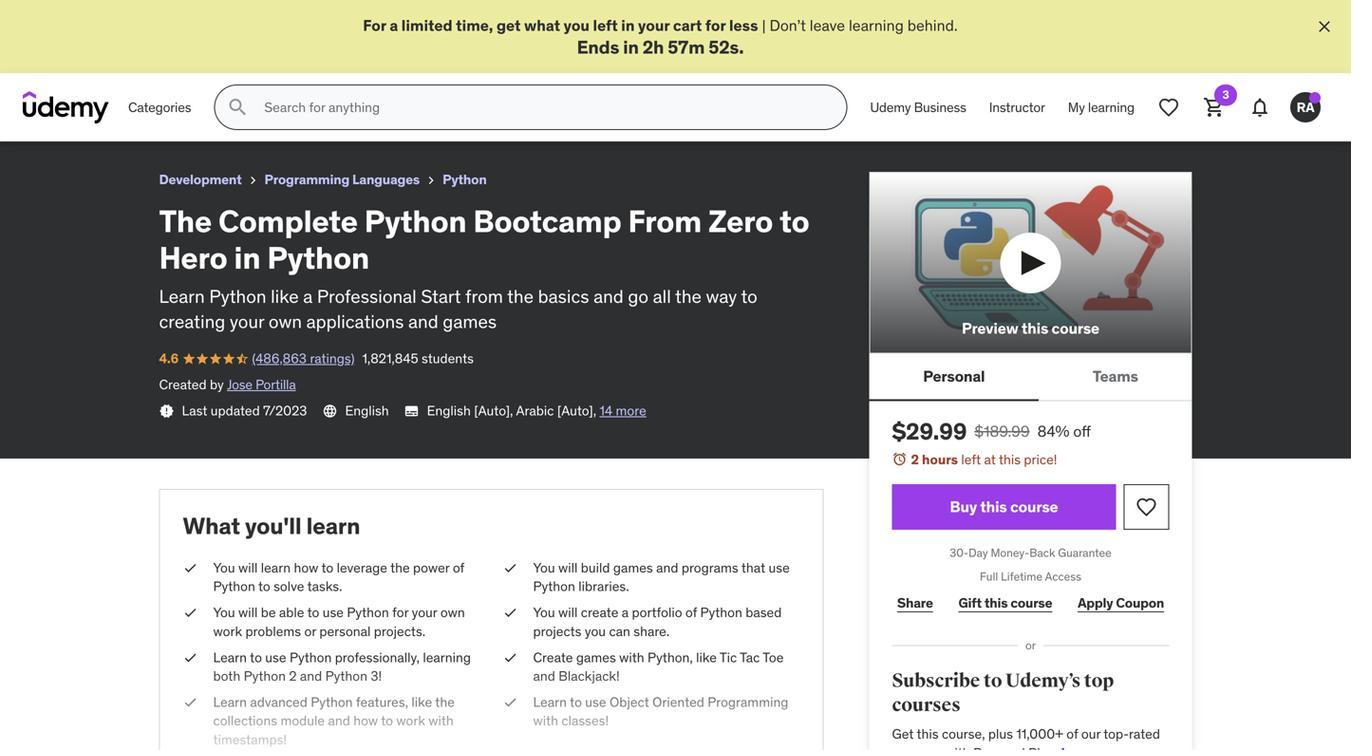 Task type: describe. For each thing, give the bounding box(es) containing it.
will for learn
[[238, 559, 258, 576]]

hero for the complete python bootcamp from zero to hero in python learn python like a professional  start from the basics and go all the way to creating your own applications and games
[[159, 239, 227, 277]]

advanced
[[250, 694, 307, 711]]

games inside you will build games and programs that use python libraries.
[[613, 559, 653, 576]]

learning inside for a limited time, get what you left in your cart for less | don't leave learning behind. ends in 2h 57m 52s .
[[849, 16, 904, 35]]

english for english [auto], arabic [auto] , 14 more
[[427, 402, 471, 419]]

0 vertical spatial 2
[[911, 451, 919, 468]]

updated
[[211, 402, 260, 419]]

apply coupon
[[1078, 595, 1164, 612]]

you will be able to use python for your own work problems or personal projects.
[[213, 604, 465, 640]]

less
[[729, 16, 758, 35]]

teams
[[1093, 366, 1138, 386]]

last updated 7/2023
[[182, 402, 307, 419]]

to inside learn advanced python features, like the collections module and how to work with timestamps!
[[381, 712, 393, 729]]

buy
[[950, 497, 977, 516]]

1 vertical spatial learning
[[1088, 99, 1135, 116]]

programming inside learn to use object oriented programming with classes!
[[708, 694, 788, 711]]

cart
[[673, 16, 702, 35]]

will for be
[[238, 604, 258, 621]]

buy this course
[[950, 497, 1058, 516]]

preview
[[962, 318, 1018, 338]]

apply coupon button
[[1073, 584, 1169, 622]]

collections
[[213, 712, 277, 729]]

4.6
[[159, 350, 179, 367]]

the complete python bootcamp from zero to hero in python
[[15, 8, 454, 28]]

learn to use python professionally, learning both python 2 and python 3!
[[213, 649, 471, 685]]

a inside the complete python bootcamp from zero to hero in python learn python like a professional  start from the basics and go all the way to creating your own applications and games
[[303, 285, 313, 307]]

learning inside learn to use python professionally, learning both python 2 and python 3!
[[423, 649, 471, 666]]

your inside "you will be able to use python for your own work problems or personal projects."
[[412, 604, 437, 621]]

classes!
[[561, 712, 609, 729]]

with inside create games with python, like tic tac toe and blackjack!
[[619, 649, 644, 666]]

oriented
[[652, 694, 704, 711]]

3!
[[371, 667, 382, 685]]

a inside you will create a portfolio of python based projects you can share.
[[622, 604, 629, 621]]

learn for learn to use python professionally, learning both python 2 and python 3!
[[213, 649, 247, 666]]

in for the complete python bootcamp from zero to hero in python learn python like a professional  start from the basics and go all the way to creating your own applications and games
[[234, 239, 261, 277]]

jose portilla link
[[227, 376, 296, 393]]

xsmall image for you will build games and programs that use python libraries.
[[503, 559, 518, 577]]

left inside for a limited time, get what you left in your cart for less | don't leave learning behind. ends in 2h 57m 52s .
[[593, 16, 618, 35]]

development
[[159, 171, 242, 188]]

.
[[739, 36, 744, 58]]

create
[[581, 604, 618, 621]]

plus
[[988, 726, 1013, 743]]

alarm image
[[892, 451, 907, 467]]

of inside you will create a portfolio of python based projects you can share.
[[685, 604, 697, 621]]

and inside create games with python, like tic tac toe and blackjack!
[[533, 667, 555, 685]]

1,821,845
[[362, 350, 418, 367]]

limited
[[401, 16, 453, 35]]

course for buy this course
[[1010, 497, 1058, 516]]

created
[[159, 376, 207, 393]]

[auto]
[[557, 402, 593, 419]]

top
[[1084, 669, 1114, 693]]

xsmall image for you will create a portfolio of python based projects you can share.
[[503, 604, 518, 622]]

module
[[281, 712, 325, 729]]

timestamps!
[[213, 731, 287, 748]]

more
[[616, 402, 646, 419]]

python inside you will learn how to leverage the power of python to solve tasks.
[[213, 578, 255, 595]]

both
[[213, 667, 240, 685]]

shopping cart with 3 items image
[[1203, 96, 1226, 119]]

course,
[[942, 726, 985, 743]]

submit search image
[[226, 96, 249, 119]]

projects.
[[374, 623, 425, 640]]

how inside you will learn how to leverage the power of python to solve tasks.
[[294, 559, 318, 576]]

the for the complete python bootcamp from zero to hero in python
[[15, 8, 42, 28]]

learn advanced python features, like the collections module and how to work with timestamps!
[[213, 694, 455, 748]]

course for gift this course
[[1010, 595, 1052, 612]]

and left go
[[593, 285, 624, 307]]

for a limited time, get what you left in your cart for less | don't leave learning behind. ends in 2h 57m 52s .
[[363, 16, 958, 58]]

with inside learn to use object oriented programming with classes!
[[533, 712, 558, 729]]

this inside subscribe to udemy's top courses get this course, plus 11,000+ of our top-rated courses, with personal plan.
[[917, 726, 939, 743]]

share button
[[892, 584, 938, 622]]

you will learn how to leverage the power of python to solve tasks.
[[213, 559, 464, 595]]

what
[[524, 16, 560, 35]]

top-
[[1103, 726, 1129, 743]]

students
[[422, 350, 474, 367]]

$189.99
[[974, 421, 1030, 441]]

behind.
[[907, 16, 958, 35]]

python up professional
[[267, 239, 369, 277]]

xsmall image for you will learn how to leverage the power of python to solve tasks.
[[183, 559, 198, 577]]

[auto], arabic
[[474, 402, 554, 419]]

hero for the complete python bootcamp from zero to hero in python
[[348, 8, 382, 28]]

30-
[[950, 545, 968, 560]]

share.
[[633, 623, 670, 640]]

xsmall image for you will be able to use python for your own work problems or personal projects.
[[183, 604, 198, 622]]

in for for a limited time, get what you left in your cart for less | don't leave learning behind. ends in 2h 57m 52s .
[[621, 16, 635, 35]]

14
[[600, 402, 613, 419]]

you for you will create a portfolio of python based projects you can share.
[[533, 604, 555, 621]]

python inside you will create a portfolio of python based projects you can share.
[[700, 604, 742, 621]]

personal inside subscribe to udemy's top courses get this course, plus 11,000+ of our top-rated courses, with personal plan.
[[973, 744, 1025, 750]]

object
[[609, 694, 649, 711]]

creating
[[159, 310, 225, 333]]

like for create games with python, like tic tac toe and blackjack!
[[696, 649, 717, 666]]

price!
[[1024, 451, 1057, 468]]

this for gift
[[984, 595, 1008, 612]]

like inside the complete python bootcamp from zero to hero in python learn python like a professional  start from the basics and go all the way to creating your own applications and games
[[271, 285, 299, 307]]

last
[[182, 402, 207, 419]]

1 horizontal spatial or
[[1025, 638, 1036, 653]]

udemy business
[[870, 99, 966, 116]]

applications
[[306, 310, 404, 333]]

wishlist image
[[1135, 496, 1158, 518]]

create
[[533, 649, 573, 666]]

with inside learn advanced python features, like the collections module and how to work with timestamps!
[[428, 712, 454, 729]]

off
[[1073, 421, 1091, 441]]

for inside "you will be able to use python for your own work problems or personal projects."
[[392, 604, 408, 621]]

money-
[[991, 545, 1029, 560]]

solve
[[274, 578, 304, 595]]

python down personal
[[290, 649, 332, 666]]

personal
[[319, 623, 371, 640]]

be
[[261, 604, 276, 621]]

python right languages
[[442, 171, 487, 188]]

preview this course
[[962, 318, 1099, 338]]

hours
[[922, 451, 958, 468]]

power
[[413, 559, 449, 576]]

share
[[897, 595, 933, 612]]

from
[[465, 285, 503, 307]]

$29.99 $189.99 84% off
[[892, 417, 1091, 446]]

xsmall image right 'development' 'link'
[[245, 173, 261, 188]]

what you'll learn
[[183, 511, 360, 540]]

14 more button
[[600, 402, 646, 420]]

leave
[[810, 16, 845, 35]]

(486,863
[[252, 350, 307, 367]]

your inside the complete python bootcamp from zero to hero in python learn python like a professional  start from the basics and go all the way to creating your own applications and games
[[230, 310, 264, 333]]

problems
[[245, 623, 301, 640]]

business
[[914, 99, 966, 116]]

python up advanced
[[244, 667, 286, 685]]

python up creating
[[209, 285, 266, 307]]

the inside you will learn how to leverage the power of python to solve tasks.
[[390, 559, 410, 576]]

to inside "you will be able to use python for your own work problems or personal projects."
[[307, 604, 319, 621]]

blackjack!
[[558, 667, 620, 685]]

udemy
[[870, 99, 911, 116]]



Task type: vqa. For each thing, say whether or not it's contained in the screenshot.
Programming Languages link
yes



Task type: locate. For each thing, give the bounding box(es) containing it.
zero left for
[[293, 8, 326, 28]]

the right features,
[[435, 694, 455, 711]]

subscribe to udemy's top courses get this course, plus 11,000+ of our top-rated courses, with personal plan.
[[892, 669, 1160, 750]]

1 horizontal spatial your
[[412, 604, 437, 621]]

python,
[[648, 649, 693, 666]]

from
[[252, 8, 290, 28], [628, 202, 702, 240]]

and inside learn advanced python features, like the collections module and how to work with timestamps!
[[328, 712, 350, 729]]

of right power
[[453, 559, 464, 576]]

you left build
[[533, 559, 555, 576]]

you inside you will build games and programs that use python libraries.
[[533, 559, 555, 576]]

0 vertical spatial learn
[[306, 511, 360, 540]]

zero for the complete python bootcamp from zero to hero in python learn python like a professional  start from the basics and go all the way to creating your own applications and games
[[708, 202, 773, 240]]

1,821,845 students
[[362, 350, 474, 367]]

0 horizontal spatial from
[[252, 8, 290, 28]]

this right gift
[[984, 595, 1008, 612]]

python left based
[[700, 604, 742, 621]]

from for the complete python bootcamp from zero to hero in python learn python like a professional  start from the basics and go all the way to creating your own applications and games
[[628, 202, 702, 240]]

2 horizontal spatial learning
[[1088, 99, 1135, 116]]

get
[[497, 16, 521, 35]]

1 horizontal spatial how
[[353, 712, 378, 729]]

use inside "you will be able to use python for your own work problems or personal projects."
[[323, 604, 344, 621]]

tac
[[740, 649, 760, 666]]

you have alerts image
[[1309, 92, 1321, 104]]

you for you will be able to use python for your own work problems or personal projects.
[[213, 604, 235, 621]]

1 vertical spatial your
[[230, 310, 264, 333]]

games inside create games with python, like tic tac toe and blackjack!
[[576, 649, 616, 666]]

2 horizontal spatial your
[[638, 16, 670, 35]]

of inside you will learn how to leverage the power of python to solve tasks.
[[453, 559, 464, 576]]

a right for
[[390, 16, 398, 35]]

1 horizontal spatial 2
[[911, 451, 919, 468]]

1 vertical spatial hero
[[159, 239, 227, 277]]

course up teams on the right of the page
[[1051, 318, 1099, 338]]

python up the projects
[[533, 578, 575, 595]]

2 english from the left
[[427, 402, 471, 419]]

instructor link
[[978, 85, 1056, 130]]

xsmall image left create at the left
[[503, 604, 518, 622]]

1 vertical spatial from
[[628, 202, 702, 240]]

you for you will build games and programs that use python libraries.
[[533, 559, 555, 576]]

python up categories
[[119, 8, 171, 28]]

python left 3! at the bottom of page
[[325, 667, 367, 685]]

zero up way on the right
[[708, 202, 773, 240]]

xsmall image for learn to use python professionally, learning both python 2 and python 3!
[[183, 648, 198, 667]]

work up "both"
[[213, 623, 242, 640]]

professional
[[317, 285, 417, 307]]

2 vertical spatial your
[[412, 604, 437, 621]]

you left be
[[213, 604, 235, 621]]

complete for the complete python bootcamp from zero to hero in python learn python like a professional  start from the basics and go all the way to creating your own applications and games
[[218, 202, 358, 240]]

use up personal
[[323, 604, 344, 621]]

complete up udemy image
[[45, 8, 116, 28]]

0 vertical spatial the
[[15, 8, 42, 28]]

1 horizontal spatial learning
[[849, 16, 904, 35]]

0 horizontal spatial english
[[345, 402, 389, 419]]

0 vertical spatial course
[[1051, 318, 1099, 338]]

portfolio
[[632, 604, 682, 621]]

0 horizontal spatial work
[[213, 623, 242, 640]]

1 horizontal spatial own
[[440, 604, 465, 621]]

1 vertical spatial the
[[159, 202, 212, 240]]

the right all
[[675, 285, 702, 307]]

in right ends
[[623, 36, 639, 58]]

gift this course
[[958, 595, 1052, 612]]

like for learn advanced python features, like the collections module and how to work with timestamps!
[[411, 694, 432, 711]]

1 vertical spatial complete
[[218, 202, 358, 240]]

notifications image
[[1248, 96, 1271, 119]]

work inside "you will be able to use python for your own work problems or personal projects."
[[213, 623, 242, 640]]

1 vertical spatial personal
[[973, 744, 1025, 750]]

1 horizontal spatial programming
[[708, 694, 788, 711]]

course up back
[[1010, 497, 1058, 516]]

learn for learn advanced python features, like the collections module and how to work with timestamps!
[[213, 694, 247, 711]]

0 horizontal spatial zero
[[293, 8, 326, 28]]

own inside the complete python bootcamp from zero to hero in python learn python like a professional  start from the basics and go all the way to creating your own applications and games
[[269, 310, 302, 333]]

2 vertical spatial learning
[[423, 649, 471, 666]]

will inside you will build games and programs that use python libraries.
[[558, 559, 578, 576]]

create games with python, like tic tac toe and blackjack!
[[533, 649, 784, 685]]

bootcamp
[[174, 8, 249, 28], [473, 202, 621, 240]]

use inside learn to use object oriented programming with classes!
[[585, 694, 606, 711]]

xsmall image for learn to use object oriented programming with classes!
[[503, 693, 518, 712]]

apply
[[1078, 595, 1113, 612]]

this up courses,
[[917, 726, 939, 743]]

left left at
[[961, 451, 981, 468]]

1 horizontal spatial of
[[685, 604, 697, 621]]

python inside "you will be able to use python for your own work problems or personal projects."
[[347, 604, 389, 621]]

you up ends
[[564, 16, 590, 35]]

work inside learn advanced python features, like the collections module and how to work with timestamps!
[[396, 712, 425, 729]]

learn inside the complete python bootcamp from zero to hero in python learn python like a professional  start from the basics and go all the way to creating your own applications and games
[[159, 285, 205, 307]]

and
[[593, 285, 624, 307], [408, 310, 438, 333], [656, 559, 678, 576], [300, 667, 322, 685], [533, 667, 555, 685], [328, 712, 350, 729]]

2 horizontal spatial a
[[622, 604, 629, 621]]

coupon
[[1116, 595, 1164, 612]]

like up the (486,863
[[271, 285, 299, 307]]

0 vertical spatial programming
[[264, 171, 349, 188]]

0 vertical spatial like
[[271, 285, 299, 307]]

learn for will
[[261, 559, 291, 576]]

1 english from the left
[[345, 402, 389, 419]]

and down start
[[408, 310, 438, 333]]

this right at
[[999, 451, 1021, 468]]

xsmall image right power
[[503, 559, 518, 577]]

learn up collections
[[213, 694, 247, 711]]

games up libraries.
[[613, 559, 653, 576]]

can
[[609, 623, 630, 640]]

you inside you will create a portfolio of python based projects you can share.
[[585, 623, 606, 640]]

of inside subscribe to udemy's top courses get this course, plus 11,000+ of our top-rated courses, with personal plan.
[[1066, 726, 1078, 743]]

and right module on the bottom left of the page
[[328, 712, 350, 729]]

use right that
[[769, 559, 790, 576]]

python left solve
[[213, 578, 255, 595]]

complete
[[45, 8, 116, 28], [218, 202, 358, 240]]

and up advanced
[[300, 667, 322, 685]]

the inside learn advanced python features, like the collections module and how to work with timestamps!
[[435, 694, 455, 711]]

time,
[[456, 16, 493, 35]]

close image
[[1315, 17, 1334, 36]]

will up the projects
[[558, 604, 578, 621]]

wishlist image
[[1157, 96, 1180, 119]]

learn to use object oriented programming with classes!
[[533, 694, 788, 729]]

way
[[706, 285, 737, 307]]

python inside learn advanced python features, like the collections module and how to work with timestamps!
[[311, 694, 353, 711]]

closed captions image
[[404, 403, 419, 419]]

1 vertical spatial a
[[303, 285, 313, 307]]

xsmall image
[[245, 173, 261, 188], [424, 173, 439, 188], [503, 559, 518, 577], [503, 604, 518, 622], [183, 693, 198, 712]]

11,000+
[[1016, 726, 1063, 743]]

programming left languages
[[264, 171, 349, 188]]

will for build
[[558, 559, 578, 576]]

0 horizontal spatial like
[[271, 285, 299, 307]]

0 vertical spatial left
[[593, 16, 618, 35]]

for left the less
[[705, 16, 726, 35]]

xsmall image
[[159, 404, 174, 419], [183, 559, 198, 577], [183, 604, 198, 622], [183, 648, 198, 667], [503, 648, 518, 667], [503, 693, 518, 712]]

0 vertical spatial your
[[638, 16, 670, 35]]

1 horizontal spatial left
[[961, 451, 981, 468]]

to
[[329, 8, 344, 28], [780, 202, 809, 240], [741, 285, 757, 307], [321, 559, 333, 576], [258, 578, 270, 595], [307, 604, 319, 621], [250, 649, 262, 666], [983, 669, 1002, 693], [570, 694, 582, 711], [381, 712, 393, 729]]

a inside for a limited time, get what you left in your cart for less | don't leave learning behind. ends in 2h 57m 52s .
[[390, 16, 398, 35]]

1 vertical spatial zero
[[708, 202, 773, 240]]

complete inside the complete python bootcamp from zero to hero in python learn python like a professional  start from the basics and go all the way to creating your own applications and games
[[218, 202, 358, 240]]

1 vertical spatial learn
[[261, 559, 291, 576]]

xsmall image left advanced
[[183, 693, 198, 712]]

2h 57m 52s
[[642, 36, 739, 58]]

own up the (486,863
[[269, 310, 302, 333]]

or up udemy's
[[1025, 638, 1036, 653]]

personal inside personal button
[[923, 366, 985, 386]]

bootcamp for the complete python bootcamp from zero to hero in python
[[174, 8, 249, 28]]

udemy image
[[23, 91, 109, 124]]

english
[[345, 402, 389, 419], [427, 402, 471, 419]]

go
[[628, 285, 648, 307]]

how down features,
[[353, 712, 378, 729]]

portilla
[[255, 376, 296, 393]]

0 horizontal spatial own
[[269, 310, 302, 333]]

bootcamp up basics
[[473, 202, 621, 240]]

in for the complete python bootcamp from zero to hero in python
[[386, 8, 399, 28]]

udemy business link
[[859, 85, 978, 130]]

1 horizontal spatial english
[[427, 402, 471, 419]]

2 horizontal spatial like
[[696, 649, 717, 666]]

1 horizontal spatial from
[[628, 202, 702, 240]]

2 up advanced
[[289, 667, 297, 685]]

0 horizontal spatial learning
[[423, 649, 471, 666]]

guarantee
[[1058, 545, 1111, 560]]

1 horizontal spatial work
[[396, 712, 425, 729]]

1 vertical spatial of
[[685, 604, 697, 621]]

0 horizontal spatial the
[[15, 8, 42, 28]]

will inside "you will be able to use python for your own work problems or personal projects."
[[238, 604, 258, 621]]

learn up solve
[[261, 559, 291, 576]]

created by jose portilla
[[159, 376, 296, 393]]

1 vertical spatial like
[[696, 649, 717, 666]]

0 horizontal spatial for
[[392, 604, 408, 621]]

0 vertical spatial own
[[269, 310, 302, 333]]

0 vertical spatial how
[[294, 559, 318, 576]]

2 vertical spatial games
[[576, 649, 616, 666]]

day
[[968, 545, 988, 560]]

1 vertical spatial 2
[[289, 667, 297, 685]]

0 vertical spatial personal
[[923, 366, 985, 386]]

you for you will learn how to leverage the power of python to solve tasks.
[[213, 559, 235, 576]]

0 horizontal spatial of
[[453, 559, 464, 576]]

in left cart
[[621, 16, 635, 35]]

python link
[[442, 168, 487, 192]]

learning right my
[[1088, 99, 1135, 116]]

categories
[[128, 99, 191, 116]]

courses,
[[892, 744, 942, 750]]

1 horizontal spatial hero
[[348, 8, 382, 28]]

0 vertical spatial work
[[213, 623, 242, 640]]

this right preview
[[1021, 318, 1048, 338]]

0 vertical spatial from
[[252, 8, 290, 28]]

hero inside the complete python bootcamp from zero to hero in python learn python like a professional  start from the basics and go all the way to creating your own applications and games
[[159, 239, 227, 277]]

english [auto], arabic [auto] , 14 more
[[427, 402, 646, 419]]

in left limited
[[386, 8, 399, 28]]

how inside learn advanced python features, like the collections module and how to work with timestamps!
[[353, 712, 378, 729]]

3 link
[[1192, 85, 1237, 130]]

you inside "you will be able to use python for your own work problems or personal projects."
[[213, 604, 235, 621]]

2 vertical spatial like
[[411, 694, 432, 711]]

or inside "you will be able to use python for your own work problems or personal projects."
[[304, 623, 316, 640]]

to inside learn to use python professionally, learning both python 2 and python 3!
[[250, 649, 262, 666]]

tab list containing personal
[[869, 354, 1192, 401]]

ends
[[577, 36, 619, 58]]

development link
[[159, 168, 242, 192]]

Search for anything text field
[[260, 91, 823, 124]]

1 horizontal spatial complete
[[218, 202, 358, 240]]

1 horizontal spatial the
[[159, 202, 212, 240]]

like inside create games with python, like tic tac toe and blackjack!
[[696, 649, 717, 666]]

3
[[1222, 88, 1229, 102]]

bootcamp up "submit search" image
[[174, 8, 249, 28]]

ratings)
[[310, 350, 355, 367]]

you inside for a limited time, get what you left in your cart for less | don't leave learning behind. ends in 2h 57m 52s .
[[564, 16, 590, 35]]

learn for you'll
[[306, 511, 360, 540]]

features,
[[356, 694, 408, 711]]

use down problems
[[265, 649, 286, 666]]

0 horizontal spatial left
[[593, 16, 618, 35]]

0 horizontal spatial complete
[[45, 8, 116, 28]]

rated
[[1129, 726, 1160, 743]]

0 horizontal spatial a
[[303, 285, 313, 307]]

learn for learn to use object oriented programming with classes!
[[533, 694, 567, 711]]

how up solve
[[294, 559, 318, 576]]

english for english
[[345, 402, 389, 419]]

0 vertical spatial hero
[[348, 8, 382, 28]]

learning down projects.
[[423, 649, 471, 666]]

0 horizontal spatial bootcamp
[[174, 8, 249, 28]]

course language image
[[322, 404, 337, 419]]

1 vertical spatial course
[[1010, 497, 1058, 516]]

your left cart
[[638, 16, 670, 35]]

hero
[[348, 8, 382, 28], [159, 239, 227, 277]]

python left time,
[[402, 8, 454, 28]]

the
[[507, 285, 534, 307], [675, 285, 702, 307], [390, 559, 410, 576], [435, 694, 455, 711]]

1 vertical spatial left
[[961, 451, 981, 468]]

0 vertical spatial a
[[390, 16, 398, 35]]

plan.
[[1028, 744, 1058, 750]]

back
[[1029, 545, 1055, 560]]

ra link
[[1283, 85, 1328, 130]]

1 horizontal spatial a
[[390, 16, 398, 35]]

personal down plus
[[973, 744, 1025, 750]]

0 vertical spatial for
[[705, 16, 726, 35]]

the for the complete python bootcamp from zero to hero in python learn python like a professional  start from the basics and go all the way to creating your own applications and games
[[159, 202, 212, 240]]

course down lifetime
[[1010, 595, 1052, 612]]

learn inside you will learn how to leverage the power of python to solve tasks.
[[261, 559, 291, 576]]

1 vertical spatial own
[[440, 604, 465, 621]]

games down from
[[443, 310, 497, 333]]

and down create
[[533, 667, 555, 685]]

learn up "both"
[[213, 649, 247, 666]]

will down what you'll learn
[[238, 559, 258, 576]]

0 horizontal spatial or
[[304, 623, 316, 640]]

personal down preview
[[923, 366, 985, 386]]

buy this course button
[[892, 484, 1116, 530]]

from for the complete python bootcamp from zero to hero in python
[[252, 8, 290, 28]]

0 horizontal spatial your
[[230, 310, 264, 333]]

you inside you will create a portfolio of python based projects you can share.
[[533, 604, 555, 621]]

learn up creating
[[159, 285, 205, 307]]

work
[[213, 623, 242, 640], [396, 712, 425, 729]]

0 horizontal spatial 2
[[289, 667, 297, 685]]

the right from
[[507, 285, 534, 307]]

xsmall image for create games with python, like tic tac toe and blackjack!
[[503, 648, 518, 667]]

left
[[593, 16, 618, 35], [961, 451, 981, 468]]

1 vertical spatial games
[[613, 559, 653, 576]]

0 vertical spatial you
[[564, 16, 590, 35]]

python down languages
[[364, 202, 467, 240]]

2 hours left at this price!
[[911, 451, 1057, 468]]

0 vertical spatial of
[[453, 559, 464, 576]]

complete for the complete python bootcamp from zero to hero in python
[[45, 8, 116, 28]]

course for preview this course
[[1051, 318, 1099, 338]]

what
[[183, 511, 240, 540]]

able
[[279, 604, 304, 621]]

you will create a portfolio of python based projects you can share.
[[533, 604, 782, 640]]

1 vertical spatial how
[[353, 712, 378, 729]]

hero left limited
[[348, 8, 382, 28]]

1 horizontal spatial for
[[705, 16, 726, 35]]

left up ends
[[593, 16, 618, 35]]

python inside you will build games and programs that use python libraries.
[[533, 578, 575, 595]]

learn inside learn advanced python features, like the collections module and how to work with timestamps!
[[213, 694, 247, 711]]

to inside learn to use object oriented programming with classes!
[[570, 694, 582, 711]]

bootcamp for the complete python bootcamp from zero to hero in python learn python like a professional  start from the basics and go all the way to creating your own applications and games
[[473, 202, 621, 240]]

2 vertical spatial a
[[622, 604, 629, 621]]

1 vertical spatial work
[[396, 712, 425, 729]]

your up the (486,863
[[230, 310, 264, 333]]

with inside subscribe to udemy's top courses get this course, plus 11,000+ of our top-rated courses, with personal plan.
[[945, 744, 970, 750]]

2
[[911, 451, 919, 468], [289, 667, 297, 685]]

0 horizontal spatial how
[[294, 559, 318, 576]]

you inside you will learn how to leverage the power of python to solve tasks.
[[213, 559, 235, 576]]

of left our
[[1066, 726, 1078, 743]]

bootcamp inside the complete python bootcamp from zero to hero in python learn python like a professional  start from the basics and go all the way to creating your own applications and games
[[473, 202, 621, 240]]

own inside "you will be able to use python for your own work problems or personal projects."
[[440, 604, 465, 621]]

or left personal
[[304, 623, 316, 640]]

and left programs
[[656, 559, 678, 576]]

all
[[653, 285, 671, 307]]

personal button
[[869, 354, 1039, 399]]

1 horizontal spatial learn
[[306, 511, 360, 540]]

for up projects.
[[392, 604, 408, 621]]

learn up classes!
[[533, 694, 567, 711]]

learn inside learn to use python professionally, learning both python 2 and python 3!
[[213, 649, 247, 666]]

0 horizontal spatial hero
[[159, 239, 227, 277]]

zero inside the complete python bootcamp from zero to hero in python learn python like a professional  start from the basics and go all the way to creating your own applications and games
[[708, 202, 773, 240]]

this for buy
[[980, 497, 1007, 516]]

zero
[[293, 8, 326, 28], [708, 202, 773, 240]]

or
[[304, 623, 316, 640], [1025, 638, 1036, 653]]

use inside learn to use python professionally, learning both python 2 and python 3!
[[265, 649, 286, 666]]

0 vertical spatial bootcamp
[[174, 8, 249, 28]]

0 horizontal spatial learn
[[261, 559, 291, 576]]

will left build
[[558, 559, 578, 576]]

1 horizontal spatial zero
[[708, 202, 773, 240]]

don't
[[769, 16, 806, 35]]

30-day money-back guarantee full lifetime access
[[950, 545, 1111, 584]]

from inside the complete python bootcamp from zero to hero in python learn python like a professional  start from the basics and go all the way to creating your own applications and games
[[628, 202, 702, 240]]

lifetime
[[1001, 569, 1043, 584]]

python up personal
[[347, 604, 389, 621]]

you
[[213, 559, 235, 576], [533, 559, 555, 576], [213, 604, 235, 621], [533, 604, 555, 621]]

like left tic at the right bottom
[[696, 649, 717, 666]]

will for create
[[558, 604, 578, 621]]

1 vertical spatial bootcamp
[[473, 202, 621, 240]]

you down what
[[213, 559, 235, 576]]

my learning
[[1068, 99, 1135, 116]]

programming down tac
[[708, 694, 788, 711]]

the inside the complete python bootcamp from zero to hero in python learn python like a professional  start from the basics and go all the way to creating your own applications and games
[[159, 202, 212, 240]]

2 right alarm image
[[911, 451, 919, 468]]

like inside learn advanced python features, like the collections module and how to work with timestamps!
[[411, 694, 432, 711]]

,
[[593, 402, 596, 419]]

learn inside learn to use object oriented programming with classes!
[[533, 694, 567, 711]]

start
[[421, 285, 461, 307]]

2 vertical spatial of
[[1066, 726, 1078, 743]]

$29.99
[[892, 417, 967, 446]]

zero for the complete python bootcamp from zero to hero in python
[[293, 8, 326, 28]]

for inside for a limited time, get what you left in your cart for less | don't leave learning behind. ends in 2h 57m 52s .
[[705, 16, 726, 35]]

in down 'development' 'link'
[[234, 239, 261, 277]]

tic
[[719, 649, 737, 666]]

learning right 'leave'
[[849, 16, 904, 35]]

will inside you will create a portfolio of python based projects you can share.
[[558, 604, 578, 621]]

0 vertical spatial complete
[[45, 8, 116, 28]]

a up can in the left of the page
[[622, 604, 629, 621]]

to inside subscribe to udemy's top courses get this course, plus 11,000+ of our top-rated courses, with personal plan.
[[983, 669, 1002, 693]]

use inside you will build games and programs that use python libraries.
[[769, 559, 790, 576]]

1 horizontal spatial like
[[411, 694, 432, 711]]

games
[[443, 310, 497, 333], [613, 559, 653, 576], [576, 649, 616, 666]]

your inside for a limited time, get what you left in your cart for less | don't leave learning behind. ends in 2h 57m 52s .
[[638, 16, 670, 35]]

2 horizontal spatial of
[[1066, 726, 1078, 743]]

0 vertical spatial learning
[[849, 16, 904, 35]]

1 vertical spatial you
[[585, 623, 606, 640]]

0 vertical spatial games
[[443, 310, 497, 333]]

complete down programming languages link
[[218, 202, 358, 240]]

will left be
[[238, 604, 258, 621]]

you up the projects
[[533, 604, 555, 621]]

will inside you will learn how to leverage the power of python to solve tasks.
[[238, 559, 258, 576]]

personal
[[923, 366, 985, 386], [973, 744, 1025, 750]]

games up blackjack!
[[576, 649, 616, 666]]

xsmall image for last updated 7/2023
[[159, 404, 174, 419]]

the left power
[[390, 559, 410, 576]]

of right "portfolio"
[[685, 604, 697, 621]]

preview this course button
[[869, 172, 1192, 354]]

based
[[745, 604, 782, 621]]

work down features,
[[396, 712, 425, 729]]

and inside learn to use python professionally, learning both python 2 and python 3!
[[300, 667, 322, 685]]

2 inside learn to use python professionally, learning both python 2 and python 3!
[[289, 667, 297, 685]]

xsmall image left "python" link
[[424, 173, 439, 188]]

tab list
[[869, 354, 1192, 401]]

games inside the complete python bootcamp from zero to hero in python learn python like a professional  start from the basics and go all the way to creating your own applications and games
[[443, 310, 497, 333]]

your up projects.
[[412, 604, 437, 621]]

a up the applications
[[303, 285, 313, 307]]

0 vertical spatial zero
[[293, 8, 326, 28]]

programming
[[264, 171, 349, 188], [708, 694, 788, 711]]

course
[[1051, 318, 1099, 338], [1010, 497, 1058, 516], [1010, 595, 1052, 612]]

1 vertical spatial programming
[[708, 694, 788, 711]]

xsmall image for learn advanced python features, like the collections module and how to work with timestamps!
[[183, 693, 198, 712]]

python up module on the bottom left of the page
[[311, 694, 353, 711]]

0 horizontal spatial programming
[[264, 171, 349, 188]]

in inside the complete python bootcamp from zero to hero in python learn python like a professional  start from the basics and go all the way to creating your own applications and games
[[234, 239, 261, 277]]

and inside you will build games and programs that use python libraries.
[[656, 559, 678, 576]]

use up classes!
[[585, 694, 606, 711]]

this for preview
[[1021, 318, 1048, 338]]

1 horizontal spatial bootcamp
[[473, 202, 621, 240]]

english right closed captions 'icon'
[[427, 402, 471, 419]]

english right course language icon
[[345, 402, 389, 419]]

2 vertical spatial course
[[1010, 595, 1052, 612]]

our
[[1081, 726, 1100, 743]]

access
[[1045, 569, 1081, 584]]

1 vertical spatial for
[[392, 604, 408, 621]]



